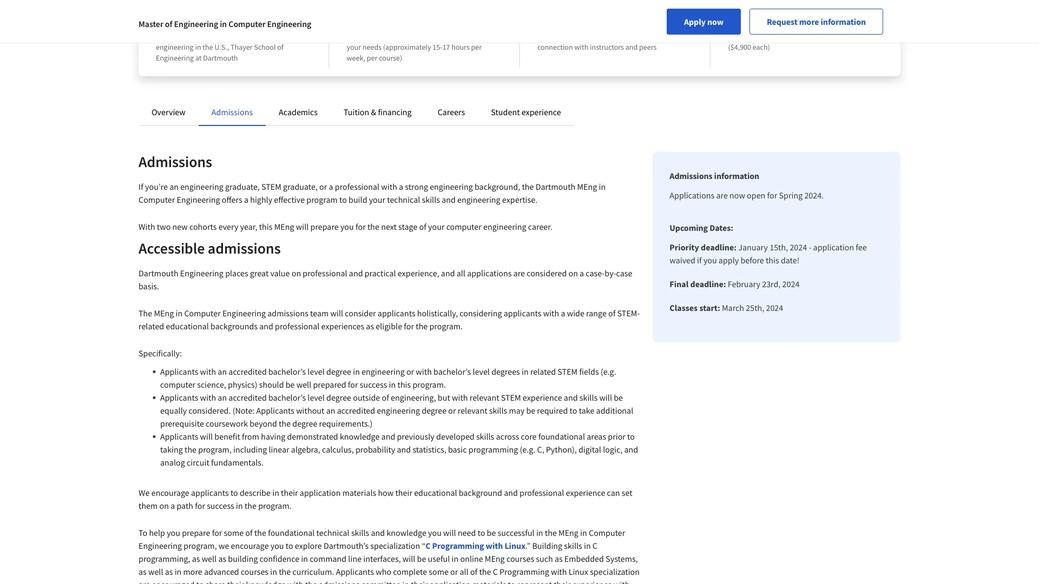 Task type: vqa. For each thing, say whether or not it's contained in the screenshot.
TUITION & FINANCING Link
yes



Task type: describe. For each thing, give the bounding box(es) containing it.
the up the building at the right of page
[[545, 528, 557, 539]]

0 vertical spatial linux
[[505, 541, 526, 552]]

level left degrees
[[473, 367, 490, 377]]

to inside we encourage applicants to describe in their application materials how their educational background and professional experience can set them on a path for success in the program.
[[231, 488, 238, 499]]

stem inside if you're an engineering graduate, stem graduate, or a professional with a strong engineering background, the dartmouth meng in computer engineering offers a highly effective program to build your technical skills and engineering expertise.
[[262, 181, 281, 192]]

engineering up outside
[[362, 367, 405, 377]]

the down first
[[203, 42, 213, 52]]

with down such at right bottom
[[551, 567, 567, 578]]

priority
[[670, 242, 699, 253]]

effective
[[274, 194, 305, 205]]

week,
[[347, 53, 365, 63]]

with down curriculum.
[[288, 580, 304, 585]]

start:
[[700, 303, 721, 313]]

professional inside we encourage applicants to describe in their application materials how their educational background and professional experience can set them on a path for success in the program.
[[520, 488, 564, 499]]

great
[[250, 268, 269, 279]]

building
[[532, 541, 563, 552]]

that
[[472, 31, 485, 41]]

you right help
[[167, 528, 180, 539]]

applicants inside "." building skills in c programming, as well as building confidence in command line interfaces, will be useful in online meng courses such as embedded systems, as well as in more advanced courses in the curriculum. applicants who complete some or all of the c programming with linux specialization are encouraged to share their knowledge with the admissions committee in their application materials to represent their experience w"
[[336, 567, 374, 578]]

represent
[[517, 580, 552, 585]]

as inside the meng in computer engineering admissions team will consider applicants holistically, considering applicants with a wide range of stem- related educational backgrounds and professional experiences as eligible for the program.
[[366, 321, 374, 332]]

total
[[767, 17, 788, 30]]

computer up the thayer
[[229, 18, 266, 29]]

the up building
[[254, 528, 266, 539]]

range
[[586, 308, 607, 319]]

programming
[[469, 445, 518, 455]]

with inside lecture videos, hands-on projects, and connection with instructors and peers
[[575, 42, 589, 52]]

or up the engineering,
[[407, 367, 414, 377]]

and inside to help you prepare for some of the foundational technical skills and knowledge you will need to be successful in the meng in computer engineering program, we encourage you to explore dartmouth's specialization "
[[371, 528, 385, 539]]

as right programming,
[[192, 554, 200, 565]]

deadline: for final
[[691, 279, 726, 290]]

the left next
[[368, 221, 379, 232]]

engineering down background,
[[458, 194, 501, 205]]

the up having
[[279, 419, 291, 429]]

applicants up equally
[[160, 393, 198, 403]]

1 vertical spatial relevant
[[458, 406, 488, 416]]

level up prepared
[[308, 367, 325, 377]]

one
[[174, 31, 186, 41]]

degrees
[[492, 367, 520, 377]]

on left case-
[[569, 268, 578, 279]]

to left 'take'
[[570, 406, 577, 416]]

applicants down "specifically:"
[[160, 367, 198, 377]]

successful
[[498, 528, 535, 539]]

2024 for classes start: march 25th, 2024
[[766, 303, 784, 313]]

on inside lecture videos, hands-on projects, and connection with instructors and peers
[[609, 31, 617, 41]]

engineering up offers
[[180, 181, 224, 192]]

with up the engineering,
[[416, 367, 432, 377]]

on right value in the left of the page
[[292, 268, 301, 279]]

15th,
[[770, 242, 788, 253]]

skills left the may at the bottom of page
[[489, 406, 507, 416]]

computer inside if you're an engineering graduate, stem graduate, or a professional with a strong engineering background, the dartmouth meng in computer engineering offers a highly effective program to build your technical skills and engineering expertise.
[[139, 194, 175, 205]]

first
[[207, 31, 220, 41]]

success inside we encourage applicants to describe in their application materials how their educational background and professional experience can set them on a path for success in the program.
[[207, 501, 234, 512]]

thayer
[[231, 42, 253, 52]]

program. inside we encourage applicants to describe in their application materials how their educational background and professional experience can set them on a path for success in the program.
[[258, 501, 292, 512]]

a right offers
[[244, 194, 248, 205]]

experience right student
[[522, 107, 561, 117]]

physics)
[[228, 380, 258, 390]]

degree down "without"
[[293, 419, 317, 429]]

them
[[139, 501, 158, 512]]

as down programming,
[[139, 567, 147, 578]]

as up advanced
[[218, 554, 226, 565]]

in inside $44,100 total cost pay only for courses you enroll in per term ($4,900 each)
[[826, 31, 832, 41]]

this inside january 15th, 2024 - application fee waived if you apply before this date!
[[766, 255, 779, 266]]

degree down prepared
[[326, 393, 351, 403]]

master
[[139, 18, 163, 29]]

stem-
[[618, 308, 640, 319]]

dartmouth engineering places great value on professional and practical experience, and all applications are considered on a case-by-case basis.
[[139, 268, 633, 292]]

bachelor's down should
[[269, 393, 306, 403]]

date!
[[781, 255, 800, 266]]

program. inside applicants with an accredited bachelor's level degree in engineering or with bachelor's level degrees in related stem fields (e.g. computer science, physics) should be well prepared for success in this program. applicants with an accredited bachelor's level degree outside of engineering, but with relevant stem experience and skills will be equally considered. (note: applicants without an accredited engineering degree or relevant skills may be required to take additional prerequisite coursework beyond the degree requirements.) applicants will benefit from having demonstrated knowledge and previously developed skills across core foundational areas prior to taking the program, including linear algebra, calculus, probability and statistics, basic programming (e.g. c, python), digital logic, and analog circuit fundamentals.
[[413, 380, 446, 390]]

of down schools on the left top of the page
[[277, 42, 284, 52]]

applicants down prerequisite
[[160, 432, 198, 442]]

success inside applicants with an accredited bachelor's level degree in engineering or with bachelor's level degrees in related stem fields (e.g. computer science, physics) should be well prepared for success in this program. applicants with an accredited bachelor's level degree outside of engineering, but with relevant stem experience and skills will be equally considered. (note: applicants without an accredited engineering degree or relevant skills may be required to take additional prerequisite coursework beyond the degree requirements.) applicants will benefit from having demonstrated knowledge and previously developed skills across core foundational areas prior to taking the program, including linear algebra, calculus, probability and statistics, basic programming (e.g. c, python), digital logic, and analog circuit fundamentals.
[[360, 380, 387, 390]]

application inside january 15th, 2024 - application fee waived if you apply before this date!
[[814, 242, 854, 253]]

places
[[225, 268, 248, 279]]

0 horizontal spatial c
[[426, 541, 431, 552]]

command
[[310, 554, 347, 565]]

with inside the meng in computer engineering admissions team will consider applicants holistically, considering applicants with a wide range of stem- related educational backgrounds and professional experiences as eligible for the program.
[[543, 308, 559, 319]]

dartmouth inside dartmouth engineering places great value on professional and practical experience, and all applications are considered on a case-by-case basis.
[[139, 268, 178, 279]]

request more information button
[[750, 9, 884, 35]]

open
[[747, 190, 766, 201]]

of right schools on the left top of the page
[[287, 31, 294, 41]]

materials inside "." building skills in c programming, as well as building confidence in command line interfaces, will be useful in online meng courses such as embedded systems, as well as in more advanced courses in the curriculum. applicants who complete some or all of the c programming with linux specialization are encouraged to share their knowledge with the admissions committee in their application materials to represent their experience w"
[[473, 580, 506, 585]]

will inside the meng in computer engineering admissions team will consider applicants holistically, considering applicants with a wide range of stem- related educational backgrounds and professional experiences as eligible for the program.
[[331, 308, 343, 319]]

to up the "confidence"
[[286, 541, 293, 552]]

more inside the request more information button
[[800, 16, 819, 27]]

of right stage
[[419, 221, 427, 232]]

be up additional
[[614, 393, 623, 403]]

will up additional
[[600, 393, 612, 403]]

professional inside if you're an engineering graduate, stem graduate, or a professional with a strong engineering background, the dartmouth meng in computer engineering offers a highly effective program to build your technical skills and engineering expertise.
[[335, 181, 380, 192]]

."
[[526, 541, 531, 552]]

1 vertical spatial information
[[714, 171, 760, 181]]

bachelor's up but
[[434, 367, 471, 377]]

be inside to help you prepare for some of the foundational technical skills and knowledge you will need to be successful in the meng in computer engineering program, we encourage you to explore dartmouth's specialization "
[[487, 528, 496, 539]]

a up with two new cohorts every year, this meng will prepare you for the next stage of your computer engineering career. on the top
[[329, 181, 333, 192]]

deadline: for priority
[[701, 242, 737, 253]]

you up useful
[[428, 528, 442, 539]]

this inside applicants with an accredited bachelor's level degree in engineering or with bachelor's level degrees in related stem fields (e.g. computer science, physics) should be well prepared for success in this program. applicants with an accredited bachelor's level degree outside of engineering, but with relevant stem experience and skills will be equally considered. (note: applicants without an accredited engineering degree or relevant skills may be required to take additional prerequisite coursework beyond the degree requirements.) applicants will benefit from having demonstrated knowledge and previously developed skills across core foundational areas prior to taking the program, including linear algebra, calculus, probability and statistics, basic programming (e.g. c, python), digital logic, and analog circuit fundamentals.
[[398, 380, 411, 390]]

case
[[616, 268, 633, 279]]

having
[[261, 432, 285, 442]]

($4,900
[[728, 42, 752, 52]]

tuition & financing
[[344, 107, 412, 117]]

information inside button
[[821, 16, 866, 27]]

across
[[496, 432, 519, 442]]

videos,
[[563, 31, 585, 41]]

algebra,
[[291, 445, 320, 455]]

for inside the meng in computer engineering admissions team will consider applicants holistically, considering applicants with a wide range of stem- related educational backgrounds and professional experiences as eligible for the program.
[[404, 321, 414, 332]]

and inside if you're an engineering graduate, stem graduate, or a professional with a strong engineering background, the dartmouth meng in computer engineering offers a highly effective program to build your technical skills and engineering expertise.
[[442, 194, 456, 205]]

build
[[349, 194, 367, 205]]

an up requirements.)
[[326, 406, 335, 416]]

their right represent
[[554, 580, 571, 585]]

in inside earn an ivy league degree from one of the first professional schools of engineering in the u.s., thayer school of engineering at dartmouth
[[195, 42, 201, 52]]

circuit
[[187, 457, 209, 468]]

1 horizontal spatial computer
[[446, 221, 482, 232]]

related inside applicants with an accredited bachelor's level degree in engineering or with bachelor's level degrees in related stem fields (e.g. computer science, physics) should be well prepared for success in this program. applicants with an accredited bachelor's level degree outside of engineering, but with relevant stem experience and skills will be equally considered. (note: applicants without an accredited engineering degree or relevant skills may be required to take additional prerequisite coursework beyond the degree requirements.) applicants will benefit from having demonstrated knowledge and previously developed skills across core foundational areas prior to taking the program, including linear algebra, calculus, probability and statistics, basic programming (e.g. c, python), digital logic, and analog circuit fundamentals.
[[531, 367, 556, 377]]

of inside applicants with an accredited bachelor's level degree in engineering or with bachelor's level degrees in related stem fields (e.g. computer science, physics) should be well prepared for success in this program. applicants with an accredited bachelor's level degree outside of engineering, but with relevant stem experience and skills will be equally considered. (note: applicants without an accredited engineering degree or relevant skills may be required to take additional prerequisite coursework beyond the degree requirements.) applicants will benefit from having demonstrated knowledge and previously developed skills across core foundational areas prior to taking the program, including linear algebra, calculus, probability and statistics, basic programming (e.g. c, python), digital logic, and analog circuit fundamentals.
[[382, 393, 389, 403]]

0 horizontal spatial per
[[367, 53, 378, 63]]

are inside "." building skills in c programming, as well as building confidence in command line interfaces, will be useful in online meng courses such as embedded systems, as well as in more advanced courses in the curriculum. applicants who complete some or all of the c programming with linux specialization are encouraged to share their knowledge with the admissions committee in their application materials to represent their experience w"
[[139, 580, 150, 585]]

1 graduate, from the left
[[225, 181, 260, 192]]

path
[[177, 501, 193, 512]]

1 horizontal spatial stem
[[501, 393, 521, 403]]

enroll
[[806, 31, 824, 41]]

engineering inside earn an ivy league degree from one of the first professional schools of engineering in the u.s., thayer school of engineering at dartmouth
[[156, 53, 194, 63]]

committee
[[362, 580, 401, 585]]

applicants inside we encourage applicants to describe in their application materials how their educational background and professional experience can set them on a path for success in the program.
[[191, 488, 229, 499]]

skills up the programming
[[476, 432, 494, 442]]

consider
[[345, 308, 376, 319]]

dartmouth inside if you're an engineering graduate, stem graduate, or a professional with a strong engineering background, the dartmouth meng in computer engineering offers a highly effective program to build your technical skills and engineering expertise.
[[536, 181, 576, 192]]

you inside january 15th, 2024 - application fee waived if you apply before this date!
[[704, 255, 717, 266]]

as right such at right bottom
[[555, 554, 563, 565]]

educational inside the meng in computer engineering admissions team will consider applicants holistically, considering applicants with a wide range of stem- related educational backgrounds and professional experiences as eligible for the program.
[[166, 321, 209, 332]]

needs
[[363, 42, 382, 52]]

technical inside if you're an engineering graduate, stem graduate, or a professional with a strong engineering background, the dartmouth meng in computer engineering offers a highly effective program to build your technical skills and engineering expertise.
[[387, 194, 420, 205]]

of inside "." building skills in c programming, as well as building confidence in command line interfaces, will be useful in online meng courses such as embedded systems, as well as in more advanced courses in the curriculum. applicants who complete some or all of the c programming with linux specialization are encouraged to share their knowledge with the admissions committee in their application materials to represent their experience w"
[[470, 567, 478, 578]]

their down advanced
[[227, 580, 244, 585]]

on inside we encourage applicants to describe in their application materials how their educational background and professional experience can set them on a path for success in the program.
[[159, 501, 169, 512]]

skills up 'take'
[[580, 393, 598, 403]]

taking
[[160, 445, 183, 455]]

specialization inside to help you prepare for some of the foundational technical skills and knowledge you will need to be successful in the meng in computer engineering program, we encourage you to explore dartmouth's specialization "
[[371, 541, 420, 552]]

encourage inside we encourage applicants to describe in their application materials how their educational background and professional experience can set them on a path for success in the program.
[[151, 488, 189, 499]]

benefit
[[215, 432, 240, 442]]

skills inside if you're an engineering graduate, stem graduate, or a professional with a strong engineering background, the dartmouth meng in computer engineering offers a highly effective program to build your technical skills and engineering expertise.
[[422, 194, 440, 205]]

careers link
[[438, 107, 465, 117]]

core
[[521, 432, 537, 442]]

related inside the meng in computer engineering admissions team will consider applicants holistically, considering applicants with a wide range of stem- related educational backgrounds and professional experiences as eligible for the program.
[[139, 321, 164, 332]]

engineering down the engineering,
[[377, 406, 420, 416]]

your inside complete the program on the schedule that suits your needs (approximately 15-17 hours per week, per course)
[[347, 42, 361, 52]]

share
[[206, 580, 226, 585]]

value
[[270, 268, 290, 279]]

1 horizontal spatial well
[[202, 554, 217, 565]]

skills inside to help you prepare for some of the foundational technical skills and knowledge you will need to be successful in the meng in computer engineering program, we encourage you to explore dartmouth's specialization "
[[351, 528, 369, 539]]

for right the open
[[767, 190, 778, 201]]

earn an ivy league degree from one of the first professional schools of engineering in the u.s., thayer school of engineering at dartmouth
[[156, 17, 294, 63]]

skills inside "." building skills in c programming, as well as building confidence in command line interfaces, will be useful in online meng courses such as embedded systems, as well as in more advanced courses in the curriculum. applicants who complete some or all of the c programming with linux specialization are encouraged to share their knowledge with the admissions committee in their application materials to represent their experience w"
[[564, 541, 582, 552]]

take
[[579, 406, 595, 416]]

bachelor's up should
[[269, 367, 306, 377]]

apply now
[[684, 16, 724, 27]]

the up the circuit
[[185, 445, 197, 455]]

building
[[228, 554, 258, 565]]

admissions inside "." building skills in c programming, as well as building confidence in command line interfaces, will be useful in online meng courses such as embedded systems, as well as in more advanced courses in the curriculum. applicants who complete some or all of the c programming with linux specialization are encouraged to share their knowledge with the admissions committee in their application materials to represent their experience w"
[[319, 580, 360, 585]]

1 vertical spatial now
[[730, 190, 745, 201]]

1 horizontal spatial applicants
[[378, 308, 416, 319]]

every
[[219, 221, 238, 232]]

$44,100
[[728, 17, 764, 30]]

classes start: march 25th, 2024
[[670, 303, 784, 313]]

their right how
[[395, 488, 413, 499]]

you're
[[145, 181, 168, 192]]

to inside if you're an engineering graduate, stem graduate, or a professional with a strong engineering background, the dartmouth meng in computer engineering offers a highly effective program to build your technical skills and engineering expertise.
[[339, 194, 347, 205]]

you up the "confidence"
[[271, 541, 284, 552]]

of inside the meng in computer engineering admissions team will consider applicants holistically, considering applicants with a wide range of stem- related educational backgrounds and professional experiences as eligible for the program.
[[609, 308, 616, 319]]

two
[[157, 221, 171, 232]]

to
[[139, 528, 147, 539]]

experience inside we encourage applicants to describe in their application materials how their educational background and professional experience can set them on a path for success in the program.
[[566, 488, 606, 499]]

knowledge inside to help you prepare for some of the foundational technical skills and knowledge you will need to be successful in the meng in computer engineering program, we encourage you to explore dartmouth's specialization "
[[387, 528, 427, 539]]

year,
[[240, 221, 257, 232]]

degree down but
[[422, 406, 447, 416]]

the down curriculum.
[[305, 580, 317, 585]]

the down the "confidence"
[[279, 567, 291, 578]]

prepared
[[313, 380, 346, 390]]

the up needs
[[379, 31, 390, 41]]

1 vertical spatial accredited
[[229, 393, 267, 403]]

program. inside the meng in computer engineering admissions team will consider applicants holistically, considering applicants with a wide range of stem- related educational backgrounds and professional experiences as eligible for the program.
[[430, 321, 463, 332]]

explore
[[295, 541, 322, 552]]

if you're an engineering graduate, stem graduate, or a professional with a strong engineering background, the dartmouth meng in computer engineering offers a highly effective program to build your technical skills and engineering expertise.
[[139, 181, 606, 205]]

2 vertical spatial well
[[148, 567, 163, 578]]

with right but
[[452, 393, 468, 403]]

linear
[[269, 445, 289, 455]]

engineering up schools on the left top of the page
[[267, 18, 311, 29]]

the up 15-
[[430, 31, 440, 41]]

meng inside to help you prepare for some of the foundational technical skills and knowledge you will need to be successful in the meng in computer engineering program, we encourage you to explore dartmouth's specialization "
[[559, 528, 579, 539]]

be right the may at the bottom of page
[[526, 406, 536, 416]]

areas
[[587, 432, 606, 442]]

an inside earn an ivy league degree from one of the first professional schools of engineering in the u.s., thayer school of engineering at dartmouth
[[179, 17, 191, 30]]

the inside the meng in computer engineering admissions team will consider applicants holistically, considering applicants with a wide range of stem- related educational backgrounds and professional experiences as eligible for the program.
[[416, 321, 428, 332]]

february
[[728, 279, 761, 290]]

beyond
[[250, 419, 277, 429]]

statistics,
[[413, 445, 447, 455]]

to left share
[[196, 580, 204, 585]]

0 vertical spatial admissions
[[208, 239, 281, 258]]

applications are now open for spring 2024.
[[670, 190, 824, 201]]

meng inside the meng in computer engineering admissions team will consider applicants holistically, considering applicants with a wide range of stem- related educational backgrounds and professional experiences as eligible for the program.
[[154, 308, 174, 319]]

0 vertical spatial accredited
[[229, 367, 267, 377]]

for inside applicants with an accredited bachelor's level degree in engineering or with bachelor's level degrees in related stem fields (e.g. computer science, physics) should be well prepared for success in this program. applicants with an accredited bachelor's level degree outside of engineering, but with relevant stem experience and skills will be equally considered. (note: applicants without an accredited engineering degree or relevant skills may be required to take additional prerequisite coursework beyond the degree requirements.) applicants will benefit from having demonstrated knowledge and previously developed skills across core foundational areas prior to taking the program, including linear algebra, calculus, probability and statistics, basic programming (e.g. c, python), digital logic, and analog circuit fundamentals.
[[348, 380, 358, 390]]

some inside to help you prepare for some of the foundational technical skills and knowledge you will need to be successful in the meng in computer engineering program, we encourage you to explore dartmouth's specialization "
[[224, 528, 244, 539]]

educational inside we encourage applicants to describe in their application materials how their educational background and professional experience can set them on a path for success in the program.
[[414, 488, 457, 499]]

applications
[[670, 190, 715, 201]]

or down but
[[448, 406, 456, 416]]

student experience
[[491, 107, 561, 117]]

background,
[[475, 181, 520, 192]]

$44,100 total cost pay only for courses you enroll in per term ($4,900 each)
[[728, 17, 861, 52]]

in inside the meng in computer engineering admissions team will consider applicants holistically, considering applicants with a wide range of stem- related educational backgrounds and professional experiences as eligible for the program.
[[176, 308, 183, 319]]

apply
[[684, 16, 706, 27]]

u.s.,
[[215, 42, 229, 52]]

degree inside earn an ivy league degree from one of the first professional schools of engineering in the u.s., thayer school of engineering at dartmouth
[[244, 17, 276, 30]]

level up "without"
[[308, 393, 325, 403]]

expertise.
[[502, 194, 538, 205]]

how
[[378, 488, 394, 499]]

2 vertical spatial your
[[428, 221, 445, 232]]

to up c programming with linux
[[478, 528, 485, 539]]

as up "encouraged" at the left of the page
[[165, 567, 173, 578]]

engineering up one
[[174, 18, 218, 29]]

for down build
[[356, 221, 366, 232]]

holistically,
[[417, 308, 458, 319]]

course)
[[379, 53, 402, 63]]

an inside if you're an engineering graduate, stem graduate, or a professional with a strong engineering background, the dartmouth meng in computer engineering offers a highly effective program to build your technical skills and engineering expertise.
[[170, 181, 179, 192]]

will down effective
[[296, 221, 309, 232]]

a inside dartmouth engineering places great value on professional and practical experience, and all applications are considered on a case-by-case basis.
[[580, 268, 584, 279]]

from
[[156, 31, 172, 41]]

dates:
[[710, 223, 734, 233]]

all inside dartmouth engineering places great value on professional and practical experience, and all applications are considered on a case-by-case basis.
[[457, 268, 466, 279]]

term
[[846, 31, 861, 41]]

with up science,
[[200, 367, 216, 377]]

prepare inside to help you prepare for some of the foundational technical skills and knowledge you will need to be successful in the meng in computer engineering program, we encourage you to explore dartmouth's specialization "
[[182, 528, 210, 539]]

their right describe
[[281, 488, 298, 499]]

experience inside applicants with an accredited bachelor's level degree in engineering or with bachelor's level degrees in related stem fields (e.g. computer science, physics) should be well prepared for success in this program. applicants with an accredited bachelor's level degree outside of engineering, but with relevant stem experience and skills will be equally considered. (note: applicants without an accredited engineering degree or relevant skills may be required to take additional prerequisite coursework beyond the degree requirements.) applicants will benefit from having demonstrated knowledge and previously developed skills across core foundational areas prior to taking the program, including linear algebra, calculus, probability and statistics, basic programming (e.g. c, python), digital logic, and analog circuit fundamentals.
[[523, 393, 562, 403]]

their down complete
[[411, 580, 428, 585]]

team
[[310, 308, 329, 319]]



Task type: locate. For each thing, give the bounding box(es) containing it.
15-
[[433, 42, 443, 52]]

the left first
[[195, 31, 206, 41]]

2 vertical spatial are
[[139, 580, 150, 585]]

0 horizontal spatial technical
[[317, 528, 350, 539]]

of inside to help you prepare for some of the foundational technical skills and knowledge you will need to be successful in the meng in computer engineering program, we encourage you to explore dartmouth's specialization "
[[245, 528, 253, 539]]

per inside $44,100 total cost pay only for courses you enroll in per term ($4,900 each)
[[833, 31, 844, 41]]

0 vertical spatial per
[[833, 31, 844, 41]]

accredited
[[229, 367, 267, 377], [229, 393, 267, 403], [337, 406, 375, 416]]

1 vertical spatial your
[[369, 194, 386, 205]]

1 vertical spatial foundational
[[268, 528, 315, 539]]

on inside complete the program on the schedule that suits your needs (approximately 15-17 hours per week, per course)
[[420, 31, 428, 41]]

of
[[165, 18, 172, 29], [188, 31, 194, 41], [287, 31, 294, 41], [277, 42, 284, 52], [419, 221, 427, 232], [609, 308, 616, 319], [382, 393, 389, 403], [245, 528, 253, 539], [470, 567, 478, 578]]

admissions
[[212, 107, 253, 117], [139, 152, 212, 171], [670, 171, 713, 181]]

set
[[622, 488, 633, 499]]

in inside if you're an engineering graduate, stem graduate, or a professional with a strong engineering background, the dartmouth meng in computer engineering offers a highly effective program to build your technical skills and engineering expertise.
[[599, 181, 606, 192]]

fundamentals.
[[211, 457, 264, 468]]

wide
[[567, 308, 585, 319]]

january 15th, 2024 - application fee waived if you apply before this date!
[[670, 242, 867, 266]]

admissions down year,
[[208, 239, 281, 258]]

computer inside applicants with an accredited bachelor's level degree in engineering or with bachelor's level degrees in related stem fields (e.g. computer science, physics) should be well prepared for success in this program. applicants with an accredited bachelor's level degree outside of engineering, but with relevant stem experience and skills will be equally considered. (note: applicants without an accredited engineering degree or relevant skills may be required to take additional prerequisite coursework beyond the degree requirements.) applicants will benefit from having demonstrated knowledge and previously developed skills across core foundational areas prior to taking the program, including linear algebra, calculus, probability and statistics, basic programming (e.g. c, python), digital logic, and analog circuit fundamentals.
[[160, 380, 196, 390]]

before
[[741, 255, 764, 266]]

2 horizontal spatial applicants
[[504, 308, 542, 319]]

application inside we encourage applicants to describe in their application materials how their educational background and professional experience can set them on a path for success in the program.
[[300, 488, 341, 499]]

0 horizontal spatial now
[[708, 16, 724, 27]]

some down useful
[[429, 567, 449, 578]]

1 horizontal spatial program
[[391, 31, 418, 41]]

for up the each)
[[757, 31, 765, 41]]

programming
[[432, 541, 484, 552], [500, 567, 549, 578]]

will inside "." building skills in c programming, as well as building confidence in command line interfaces, will be useful in online meng courses such as embedded systems, as well as in more advanced courses in the curriculum. applicants who complete some or all of the c programming with linux specialization are encouraged to share their knowledge with the admissions committee in their application materials to represent their experience w"
[[403, 554, 415, 565]]

technical
[[387, 194, 420, 205], [317, 528, 350, 539]]

per down that at the top of page
[[471, 42, 482, 52]]

a left path
[[171, 501, 175, 512]]

1 vertical spatial per
[[471, 42, 482, 52]]

program, inside applicants with an accredited bachelor's level degree in engineering or with bachelor's level degrees in related stem fields (e.g. computer science, physics) should be well prepared for success in this program. applicants with an accredited bachelor's level degree outside of engineering, but with relevant stem experience and skills will be equally considered. (note: applicants without an accredited engineering degree or relevant skills may be required to take additional prerequisite coursework beyond the degree requirements.) applicants will benefit from having demonstrated knowledge and previously developed skills across core foundational areas prior to taking the program, including linear algebra, calculus, probability and statistics, basic programming (e.g. c, python), digital logic, and analog circuit fundamentals.
[[198, 445, 232, 455]]

experiences
[[321, 321, 364, 332]]

fee
[[856, 242, 867, 253]]

professional inside earn an ivy league degree from one of the first professional schools of engineering in the u.s., thayer school of engineering at dartmouth
[[221, 31, 260, 41]]

0 horizontal spatial knowledge
[[246, 580, 286, 585]]

an up science,
[[218, 367, 227, 377]]

0 vertical spatial 2024
[[790, 242, 807, 253]]

1 horizontal spatial dartmouth
[[203, 53, 238, 63]]

on right them
[[159, 501, 169, 512]]

courses inside "." building skills in c programming, as well as building confidence in command line interfaces, will be useful in online meng courses such as embedded systems, as well as in more advanced courses in the curriculum. applicants who complete some or all of the c programming with linux specialization are encouraged to share their knowledge with the admissions committee in their application materials to represent their experience w"
[[241, 567, 269, 578]]

degree up prepared
[[326, 367, 351, 377]]

applicants up beyond
[[256, 406, 294, 416]]

specifically:
[[139, 348, 184, 359]]

1 horizontal spatial specialization
[[590, 567, 640, 578]]

financing
[[378, 107, 412, 117]]

courses inside $44,100 total cost pay only for courses you enroll in per term ($4,900 each)
[[767, 31, 791, 41]]

you down build
[[341, 221, 354, 232]]

program inside complete the program on the schedule that suits your needs (approximately 15-17 hours per week, per course)
[[391, 31, 418, 41]]

you down cost
[[793, 31, 804, 41]]

the down online
[[479, 567, 491, 578]]

engineering down one
[[156, 53, 194, 63]]

0 horizontal spatial (e.g.
[[520, 445, 536, 455]]

knowledge down requirements.)
[[340, 432, 380, 442]]

curriculum.
[[293, 567, 334, 578]]

0 vertical spatial application
[[814, 242, 854, 253]]

1 vertical spatial dartmouth
[[536, 181, 576, 192]]

knowledge inside applicants with an accredited bachelor's level degree in engineering or with bachelor's level degrees in related stem fields (e.g. computer science, physics) should be well prepared for success in this program. applicants with an accredited bachelor's level degree outside of engineering, but with relevant stem experience and skills will be equally considered. (note: applicants without an accredited engineering degree or relevant skills may be required to take additional prerequisite coursework beyond the degree requirements.) applicants will benefit from having demonstrated knowledge and previously developed skills across core foundational areas prior to taking the program, including linear algebra, calculus, probability and statistics, basic programming (e.g. c, python), digital logic, and analog circuit fundamentals.
[[340, 432, 380, 442]]

0 vertical spatial some
[[224, 528, 244, 539]]

engineering up backgrounds
[[222, 308, 266, 319]]

0 vertical spatial prepare
[[311, 221, 339, 232]]

1 vertical spatial technical
[[317, 528, 350, 539]]

engineering right strong
[[430, 181, 473, 192]]

technical down strong
[[387, 194, 420, 205]]

prior
[[608, 432, 626, 442]]

0 horizontal spatial applicants
[[191, 488, 229, 499]]

0 vertical spatial courses
[[767, 31, 791, 41]]

1 horizontal spatial this
[[398, 380, 411, 390]]

apply
[[719, 255, 739, 266]]

interfaces,
[[363, 554, 401, 565]]

now inside button
[[708, 16, 724, 27]]

applicants
[[160, 367, 198, 377], [160, 393, 198, 403], [256, 406, 294, 416], [160, 432, 198, 442], [336, 567, 374, 578]]

prerequisite
[[160, 419, 204, 429]]

be inside "." building skills in c programming, as well as building confidence in command line interfaces, will be useful in online meng courses such as embedded systems, as well as in more advanced courses in the curriculum. applicants who complete some or all of the c programming with linux specialization are encouraged to share their knowledge with the admissions committee in their application materials to represent their experience w"
[[417, 554, 426, 565]]

applicants up path
[[191, 488, 229, 499]]

0 horizontal spatial well
[[148, 567, 163, 578]]

meng courses
[[485, 554, 534, 565]]

(approximately
[[383, 42, 431, 52]]

complete
[[347, 31, 378, 41]]

for right path
[[195, 501, 205, 512]]

and inside we encourage applicants to describe in their application materials how their educational background and professional experience can set them on a path for success in the program.
[[504, 488, 518, 499]]

stem
[[262, 181, 281, 192], [558, 367, 578, 377], [501, 393, 521, 403]]

1 vertical spatial computer
[[160, 380, 196, 390]]

from
[[242, 432, 259, 442]]

offers
[[222, 194, 242, 205]]

we encourage applicants to describe in their application materials how their educational background and professional experience can set them on a path for success in the program.
[[139, 488, 633, 512]]

2024 right 23rd,
[[783, 279, 800, 290]]

2 vertical spatial program.
[[258, 501, 292, 512]]

the down describe
[[245, 501, 257, 512]]

1 horizontal spatial prepare
[[311, 221, 339, 232]]

related down 'the'
[[139, 321, 164, 332]]

hours
[[452, 42, 470, 52]]

computer inside to help you prepare for some of the foundational technical skills and knowledge you will need to be successful in the meng in computer engineering program, we encourage you to explore dartmouth's specialization "
[[589, 528, 626, 539]]

a inside we encourage applicants to describe in their application materials how their educational background and professional experience can set them on a path for success in the program.
[[171, 501, 175, 512]]

dartmouth up basis.
[[139, 268, 178, 279]]

professional down the team
[[275, 321, 320, 332]]

0 horizontal spatial prepare
[[182, 528, 210, 539]]

skills down strong
[[422, 194, 440, 205]]

courses down building
[[241, 567, 269, 578]]

0 vertical spatial foundational
[[539, 432, 585, 442]]

systems,
[[606, 554, 638, 565]]

computer
[[229, 18, 266, 29], [139, 194, 175, 205], [184, 308, 221, 319], [589, 528, 626, 539]]

per left term
[[833, 31, 844, 41]]

materials inside we encourage applicants to describe in their application materials how their educational background and professional experience can set them on a path for success in the program.
[[343, 488, 376, 499]]

0 horizontal spatial linux
[[505, 541, 526, 552]]

more up enroll
[[800, 16, 819, 27]]

demonstrated
[[287, 432, 338, 442]]

a left strong
[[399, 181, 403, 192]]

1 horizontal spatial foundational
[[539, 432, 585, 442]]

0 horizontal spatial dartmouth
[[139, 268, 178, 279]]

technical inside to help you prepare for some of the foundational technical skills and knowledge you will need to be successful in the meng in computer engineering program, we encourage you to explore dartmouth's specialization "
[[317, 528, 350, 539]]

deadline: up apply
[[701, 242, 737, 253]]

computer inside the meng in computer engineering admissions team will consider applicants holistically, considering applicants with a wide range of stem- related educational backgrounds and professional experiences as eligible for the program.
[[184, 308, 221, 319]]

on up instructors
[[609, 31, 617, 41]]

hands-
[[587, 31, 609, 41]]

1 horizontal spatial success
[[360, 380, 387, 390]]

0 horizontal spatial materials
[[343, 488, 376, 499]]

1 vertical spatial program.
[[413, 380, 446, 390]]

program up (approximately
[[391, 31, 418, 41]]

program inside if you're an engineering graduate, stem graduate, or a professional with a strong engineering background, the dartmouth meng in computer engineering offers a highly effective program to build your technical skills and engineering expertise.
[[307, 194, 338, 205]]

engineering up cohorts
[[177, 194, 220, 205]]

professional inside the meng in computer engineering admissions team will consider applicants holistically, considering applicants with a wide range of stem- related educational backgrounds and professional experiences as eligible for the program.
[[275, 321, 320, 332]]

your inside if you're an engineering graduate, stem graduate, or a professional with a strong engineering background, the dartmouth meng in computer engineering offers a highly effective program to build your technical skills and engineering expertise.
[[369, 194, 386, 205]]

with up meng courses
[[486, 541, 503, 552]]

considered
[[527, 268, 567, 279]]

program. down holistically,
[[430, 321, 463, 332]]

more
[[800, 16, 819, 27], [183, 567, 202, 578]]

the meng in computer engineering admissions team will consider applicants holistically, considering applicants with a wide range of stem- related educational backgrounds and professional experiences as eligible for the program.
[[139, 308, 640, 332]]

a inside the meng in computer engineering admissions team will consider applicants holistically, considering applicants with a wide range of stem- related educational backgrounds and professional experiences as eligible for the program.
[[561, 308, 565, 319]]

upcoming
[[670, 223, 708, 233]]

are inside dartmouth engineering places great value on professional and practical experience, and all applications are considered on a case-by-case basis.
[[514, 268, 525, 279]]

1 vertical spatial admissions
[[268, 308, 309, 319]]

0 horizontal spatial programming
[[432, 541, 484, 552]]

1 vertical spatial educational
[[414, 488, 457, 499]]

engineering inside earn an ivy league degree from one of the first professional schools of engineering in the u.s., thayer school of engineering at dartmouth
[[156, 42, 194, 52]]

experience inside "." building skills in c programming, as well as building confidence in command line interfaces, will be useful in online meng courses such as embedded systems, as well as in more advanced courses in the curriculum. applicants who complete some or all of the c programming with linux specialization are encouraged to share their knowledge with the admissions committee in their application materials to represent their experience w"
[[573, 580, 612, 585]]

c up useful
[[426, 541, 431, 552]]

upcoming dates:
[[670, 223, 734, 233]]

engineering inside the meng in computer engineering admissions team will consider applicants holistically, considering applicants with a wide range of stem- related educational backgrounds and professional experiences as eligible for the program.
[[222, 308, 266, 319]]

1 vertical spatial related
[[531, 367, 556, 377]]

programming up represent
[[500, 567, 549, 578]]

1 horizontal spatial are
[[514, 268, 525, 279]]

1 vertical spatial knowledge
[[387, 528, 427, 539]]

engineering inside if you're an engineering graduate, stem graduate, or a professional with a strong engineering background, the dartmouth meng in computer engineering offers a highly effective program to build your technical skills and engineering expertise.
[[177, 194, 220, 205]]

with left strong
[[381, 181, 397, 192]]

additional
[[596, 406, 634, 416]]

this up the engineering,
[[398, 380, 411, 390]]

2 horizontal spatial well
[[297, 380, 311, 390]]

line
[[348, 554, 362, 565]]

suits
[[486, 31, 501, 41]]

meng inside if you're an engineering graduate, stem graduate, or a professional with a strong engineering background, the dartmouth meng in computer engineering offers a highly effective program to build your technical skills and engineering expertise.
[[577, 181, 597, 192]]

0 vertical spatial this
[[259, 221, 273, 232]]

2024 inside january 15th, 2024 - application fee waived if you apply before this date!
[[790, 242, 807, 253]]

2 horizontal spatial this
[[766, 255, 779, 266]]

who
[[376, 567, 392, 578]]

science,
[[197, 380, 226, 390]]

analog
[[160, 457, 185, 468]]

a left case-
[[580, 268, 584, 279]]

2024 left -
[[790, 242, 807, 253]]

all down online
[[460, 567, 469, 578]]

0 horizontal spatial information
[[714, 171, 760, 181]]

with left wide
[[543, 308, 559, 319]]

0 horizontal spatial are
[[139, 580, 150, 585]]

0 vertical spatial are
[[717, 190, 728, 201]]

accredited up (note:
[[229, 393, 267, 403]]

professional up the thayer
[[221, 31, 260, 41]]

1 vertical spatial courses
[[241, 567, 269, 578]]

0 vertical spatial deadline:
[[701, 242, 737, 253]]

0 horizontal spatial specialization
[[371, 541, 420, 552]]

applicants with an accredited bachelor's level degree in engineering or with bachelor's level degrees in related stem fields (e.g. computer science, physics) should be well prepared for success in this program. applicants with an accredited bachelor's level degree outside of engineering, but with relevant stem experience and skills will be equally considered. (note: applicants without an accredited engineering degree or relevant skills may be required to take additional prerequisite coursework beyond the degree requirements.) applicants will benefit from having demonstrated knowledge and previously developed skills across core foundational areas prior to taking the program, including linear algebra, calculus, probability and statistics, basic programming (e.g. c, python), digital logic, and analog circuit fundamentals.
[[160, 367, 638, 468]]

ivy
[[193, 17, 207, 30]]

an right the you're
[[170, 181, 179, 192]]

professional up build
[[335, 181, 380, 192]]

connection
[[538, 42, 573, 52]]

of right outside
[[382, 393, 389, 403]]

logic,
[[603, 445, 623, 455]]

applicants right 'considering'
[[504, 308, 542, 319]]

1 vertical spatial linux
[[569, 567, 589, 578]]

encourage inside to help you prepare for some of the foundational technical skills and knowledge you will need to be successful in the meng in computer engineering program, we encourage you to explore dartmouth's specialization "
[[231, 541, 269, 552]]

specialization
[[371, 541, 420, 552], [590, 567, 640, 578]]

2024 for final deadline: february 23rd, 2024
[[783, 279, 800, 290]]

the
[[195, 31, 206, 41], [379, 31, 390, 41], [430, 31, 440, 41], [203, 42, 213, 52], [522, 181, 534, 192], [368, 221, 379, 232], [416, 321, 428, 332], [279, 419, 291, 429], [185, 445, 197, 455], [245, 501, 257, 512], [254, 528, 266, 539], [545, 528, 557, 539], [279, 567, 291, 578], [479, 567, 491, 578], [305, 580, 317, 585]]

tuition & financing link
[[344, 107, 412, 117]]

next
[[381, 221, 397, 232]]

an down science,
[[218, 393, 227, 403]]

will up complete
[[403, 554, 415, 565]]

0 vertical spatial encourage
[[151, 488, 189, 499]]

specialization inside "." building skills in c programming, as well as building confidence in command line interfaces, will be useful in online meng courses such as embedded systems, as well as in more advanced courses in the curriculum. applicants who complete some or all of the c programming with linux specialization are encouraged to share their knowledge with the admissions committee in their application materials to represent their experience w"
[[590, 567, 640, 578]]

dartmouth
[[203, 53, 238, 63], [536, 181, 576, 192], [139, 268, 178, 279]]

1 horizontal spatial knowledge
[[340, 432, 380, 442]]

march
[[722, 303, 744, 313]]

this down 15th, on the top right of the page
[[766, 255, 779, 266]]

apply now button
[[667, 9, 741, 35]]

should
[[259, 380, 284, 390]]

0 horizontal spatial computer
[[160, 380, 196, 390]]

1 vertical spatial some
[[429, 567, 449, 578]]

with inside if you're an engineering graduate, stem graduate, or a professional with a strong engineering background, the dartmouth meng in computer engineering offers a highly effective program to build your technical skills and engineering expertise.
[[381, 181, 397, 192]]

25th,
[[746, 303, 765, 313]]

2 vertical spatial this
[[398, 380, 411, 390]]

well inside applicants with an accredited bachelor's level degree in engineering or with bachelor's level degrees in related stem fields (e.g. computer science, physics) should be well prepared for success in this program. applicants with an accredited bachelor's level degree outside of engineering, but with relevant stem experience and skills will be equally considered. (note: applicants without an accredited engineering degree or relevant skills may be required to take additional prerequisite coursework beyond the degree requirements.) applicants will benefit from having demonstrated knowledge and previously developed skills across core foundational areas prior to taking the program, including linear algebra, calculus, probability and statistics, basic programming (e.g. c, python), digital logic, and analog circuit fundamentals.
[[297, 380, 311, 390]]

admissions down 'command'
[[319, 580, 360, 585]]

0 horizontal spatial graduate,
[[225, 181, 260, 192]]

1 vertical spatial prepare
[[182, 528, 210, 539]]

will left benefit
[[200, 432, 213, 442]]

2 horizontal spatial stem
[[558, 367, 578, 377]]

." building skills in c programming, as well as building confidence in command line interfaces, will be useful in online meng courses such as embedded systems, as well as in more advanced courses in the curriculum. applicants who complete some or all of the c programming with linux specialization are encouraged to share their knowledge with the admissions committee in their application materials to represent their experience w
[[139, 541, 640, 585]]

0 vertical spatial information
[[821, 16, 866, 27]]

eligible
[[376, 321, 402, 332]]

1 horizontal spatial related
[[531, 367, 556, 377]]

more inside "." building skills in c programming, as well as building confidence in command line interfaces, will be useful in online meng courses such as embedded systems, as well as in more advanced courses in the curriculum. applicants who complete some or all of the c programming with linux specialization are encouraged to share their knowledge with the admissions committee in their application materials to represent their experience w"
[[183, 567, 202, 578]]

to right prior
[[628, 432, 635, 442]]

0 vertical spatial (e.g.
[[601, 367, 616, 377]]

dartmouth's
[[324, 541, 369, 552]]

including
[[233, 445, 267, 455]]

0 horizontal spatial encourage
[[151, 488, 189, 499]]

degree
[[244, 17, 276, 30], [326, 367, 351, 377], [326, 393, 351, 403], [422, 406, 447, 416], [293, 419, 317, 429]]

final deadline: february 23rd, 2024
[[670, 279, 800, 290]]

1 vertical spatial program
[[307, 194, 338, 205]]

admissions inside the meng in computer engineering admissions team will consider applicants holistically, considering applicants with a wide range of stem- related educational backgrounds and professional experiences as eligible for the program.
[[268, 308, 309, 319]]

application inside "." building skills in c programming, as well as building confidence in command line interfaces, will be useful in online meng courses such as embedded systems, as well as in more advanced courses in the curriculum. applicants who complete some or all of the c programming with linux specialization are encouraged to share their knowledge with the admissions committee in their application materials to represent their experience w"
[[430, 580, 471, 585]]

engineering down expertise.
[[483, 221, 527, 232]]

prepare
[[311, 221, 339, 232], [182, 528, 210, 539]]

for up outside
[[348, 380, 358, 390]]

0 vertical spatial materials
[[343, 488, 376, 499]]

for inside to help you prepare for some of the foundational technical skills and knowledge you will need to be successful in the meng in computer engineering program, we encourage you to explore dartmouth's specialization "
[[212, 528, 222, 539]]

1 horizontal spatial educational
[[414, 488, 457, 499]]

considering
[[460, 308, 502, 319]]

professional inside dartmouth engineering places great value on professional and practical experience, and all applications are considered on a case-by-case basis.
[[303, 268, 347, 279]]

or inside "." building skills in c programming, as well as building confidence in command line interfaces, will be useful in online meng courses such as embedded systems, as well as in more advanced courses in the curriculum. applicants who complete some or all of the c programming with linux specialization are encouraged to share their knowledge with the admissions committee in their application materials to represent their experience w"
[[450, 567, 458, 578]]

0 vertical spatial stem
[[262, 181, 281, 192]]

0 vertical spatial knowledge
[[340, 432, 380, 442]]

cost
[[790, 17, 809, 30]]

embedded
[[565, 554, 604, 565]]

such
[[536, 554, 553, 565]]

stem up the may at the bottom of page
[[501, 393, 521, 403]]

2 horizontal spatial c
[[593, 541, 598, 552]]

career.
[[528, 221, 553, 232]]

graduate, up effective
[[283, 181, 318, 192]]

0 horizontal spatial courses
[[241, 567, 269, 578]]

0 horizontal spatial this
[[259, 221, 273, 232]]

2 horizontal spatial are
[[717, 190, 728, 201]]

some inside "." building skills in c programming, as well as building confidence in command line interfaces, will be useful in online meng courses such as embedded systems, as well as in more advanced courses in the curriculum. applicants who complete some or all of the c programming with linux specialization are encouraged to share their knowledge with the admissions committee in their application materials to represent their experience w"
[[429, 567, 449, 578]]

1 vertical spatial stem
[[558, 367, 578, 377]]

1 horizontal spatial encourage
[[231, 541, 269, 552]]

or inside if you're an engineering graduate, stem graduate, or a professional with a strong engineering background, the dartmouth meng in computer engineering offers a highly effective program to build your technical skills and engineering expertise.
[[319, 181, 327, 192]]

of right one
[[188, 31, 194, 41]]

0 horizontal spatial educational
[[166, 321, 209, 332]]

to left represent
[[508, 580, 516, 585]]

2 horizontal spatial dartmouth
[[536, 181, 576, 192]]

knowledge inside "." building skills in c programming, as well as building confidence in command line interfaces, will be useful in online meng courses such as embedded systems, as well as in more advanced courses in the curriculum. applicants who complete some or all of the c programming with linux specialization are encouraged to share their knowledge with the admissions committee in their application materials to represent their experience w"
[[246, 580, 286, 585]]

encourage up path
[[151, 488, 189, 499]]

your right stage
[[428, 221, 445, 232]]

information up applications are now open for spring 2024.
[[714, 171, 760, 181]]

to help you prepare for some of the foundational technical skills and knowledge you will need to be successful in the meng in computer engineering program, we encourage you to explore dartmouth's specialization "
[[139, 528, 626, 552]]

2 vertical spatial knowledge
[[246, 580, 286, 585]]

2 vertical spatial 2024
[[766, 303, 784, 313]]

the up expertise.
[[522, 181, 534, 192]]

2 graduate, from the left
[[283, 181, 318, 192]]

probability
[[356, 445, 395, 455]]

2 vertical spatial accredited
[[337, 406, 375, 416]]

dartmouth inside earn an ivy league degree from one of the first professional schools of engineering in the u.s., thayer school of engineering at dartmouth
[[203, 53, 238, 63]]

application down algebra,
[[300, 488, 341, 499]]

professional up the team
[[303, 268, 347, 279]]

foundational inside to help you prepare for some of the foundational technical skills and knowledge you will need to be successful in the meng in computer engineering program, we encourage you to explore dartmouth's specialization "
[[268, 528, 315, 539]]

1 vertical spatial specialization
[[590, 567, 640, 578]]

program, inside to help you prepare for some of the foundational technical skills and knowledge you will need to be successful in the meng in computer engineering program, we encourage you to explore dartmouth's specialization "
[[184, 541, 217, 552]]

basic
[[448, 445, 467, 455]]

with up considered.
[[200, 393, 216, 403]]

1 horizontal spatial now
[[730, 190, 745, 201]]

for inside $44,100 total cost pay only for courses you enroll in per term ($4,900 each)
[[757, 31, 765, 41]]

0 horizontal spatial more
[[183, 567, 202, 578]]

0 horizontal spatial your
[[347, 42, 361, 52]]

admissions information
[[670, 171, 760, 181]]

0 horizontal spatial program
[[307, 194, 338, 205]]

will inside to help you prepare for some of the foundational technical skills and knowledge you will need to be successful in the meng in computer engineering program, we encourage you to explore dartmouth's specialization "
[[443, 528, 456, 539]]

0 vertical spatial related
[[139, 321, 164, 332]]

for inside we encourage applicants to describe in their application materials how their educational background and professional experience can set them on a path for success in the program.
[[195, 501, 205, 512]]

final
[[670, 279, 689, 290]]

the inside if you're an engineering graduate, stem graduate, or a professional with a strong engineering background, the dartmouth meng in computer engineering offers a highly effective program to build your technical skills and engineering expertise.
[[522, 181, 534, 192]]

information
[[821, 16, 866, 27], [714, 171, 760, 181]]

january
[[739, 242, 768, 253]]

linux inside "." building skills in c programming, as well as building confidence in command line interfaces, will be useful in online meng courses such as embedded systems, as well as in more advanced courses in the curriculum. applicants who complete some or all of the c programming with linux specialization are encouraged to share their knowledge with the admissions committee in their application materials to represent their experience w"
[[569, 567, 589, 578]]

0 vertical spatial relevant
[[470, 393, 499, 403]]

foundational
[[539, 432, 585, 442], [268, 528, 315, 539]]

professional down c,
[[520, 488, 564, 499]]

program. down describe
[[258, 501, 292, 512]]

2024
[[790, 242, 807, 253], [783, 279, 800, 290], [766, 303, 784, 313]]

of up from
[[165, 18, 172, 29]]

be right should
[[286, 380, 295, 390]]

1 horizontal spatial (e.g.
[[601, 367, 616, 377]]

on
[[420, 31, 428, 41], [609, 31, 617, 41], [292, 268, 301, 279], [569, 268, 578, 279], [159, 501, 169, 512]]

all inside "." building skills in c programming, as well as building confidence in command line interfaces, will be useful in online meng courses such as embedded systems, as well as in more advanced courses in the curriculum. applicants who complete some or all of the c programming with linux specialization are encouraged to share their knowledge with the admissions committee in their application materials to represent their experience w"
[[460, 567, 469, 578]]

engineering,
[[391, 393, 436, 403]]

0 horizontal spatial foundational
[[268, 528, 315, 539]]

1 vertical spatial deadline:
[[691, 279, 726, 290]]

stem up highly
[[262, 181, 281, 192]]

technical up dartmouth's at the left of page
[[317, 528, 350, 539]]

2024 right 25th,
[[766, 303, 784, 313]]

1 vertical spatial (e.g.
[[520, 445, 536, 455]]

for up we
[[212, 528, 222, 539]]

0 vertical spatial more
[[800, 16, 819, 27]]

2 horizontal spatial knowledge
[[387, 528, 427, 539]]

some up we
[[224, 528, 244, 539]]

2 vertical spatial application
[[430, 580, 471, 585]]

specialization up interfaces,
[[371, 541, 420, 552]]

1 horizontal spatial c
[[493, 567, 498, 578]]

the
[[139, 308, 152, 319]]

the inside we encourage applicants to describe in their application materials how their educational background and professional experience can set them on a path for success in the program.
[[245, 501, 257, 512]]



